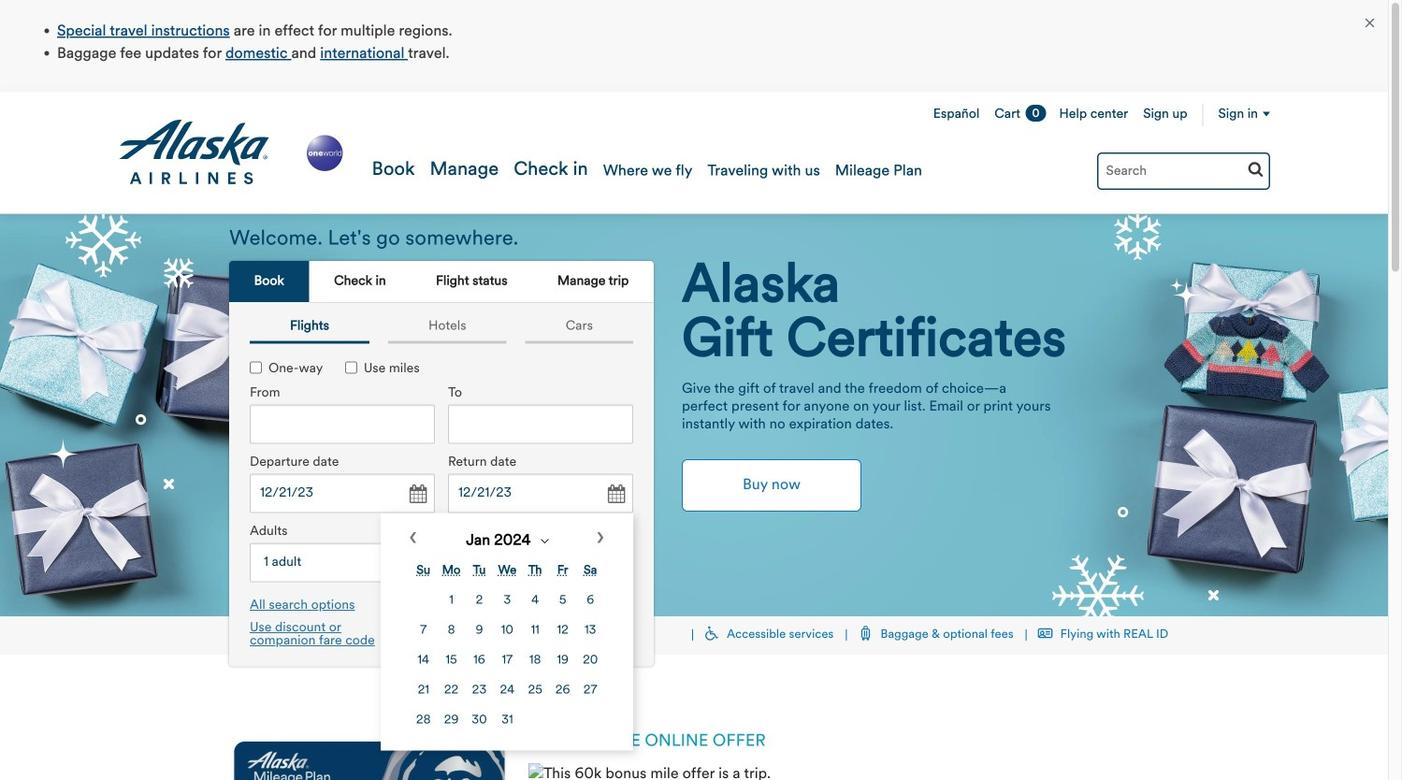 Task type: describe. For each thing, give the bounding box(es) containing it.
3 row from the top
[[411, 647, 604, 675]]

1 vertical spatial tab list
[[240, 313, 643, 344]]

open datepicker image
[[603, 481, 629, 508]]

2 row from the top
[[411, 617, 604, 645]]

1 row from the top
[[411, 587, 604, 615]]

this 60k bonus mile offer is a trip. image
[[529, 764, 771, 780]]

5 row from the top
[[411, 707, 604, 735]]

Search text field
[[1098, 153, 1271, 190]]

0 vertical spatial tab list
[[229, 261, 654, 303]]

alaska airlines logo image
[[118, 120, 270, 185]]

search button image
[[1248, 161, 1264, 177]]

visa card element
[[229, 730, 510, 780]]



Task type: vqa. For each thing, say whether or not it's contained in the screenshot.
Search button 'Icon'
yes



Task type: locate. For each thing, give the bounding box(es) containing it.
4 row from the top
[[411, 677, 604, 705]]

None text field
[[448, 405, 633, 444]]

row
[[411, 587, 604, 615], [411, 617, 604, 645], [411, 647, 604, 675], [411, 677, 604, 705], [411, 707, 604, 735]]

oneworld logo image
[[303, 131, 347, 175]]

grid
[[409, 555, 605, 737]]

gifts and sweaters element
[[0, 214, 1389, 617]]

open datepicker image
[[404, 481, 430, 508]]

tab list
[[229, 261, 654, 303], [240, 313, 643, 344]]

form
[[236, 339, 640, 751]]

None text field
[[250, 405, 435, 444], [250, 474, 435, 513], [448, 474, 633, 513], [250, 405, 435, 444], [250, 474, 435, 513], [448, 474, 633, 513]]

None checkbox
[[250, 362, 262, 374], [345, 362, 357, 374], [250, 362, 262, 374], [345, 362, 357, 374]]

cell
[[438, 587, 465, 615], [467, 587, 492, 615], [494, 587, 521, 615], [523, 587, 548, 615], [550, 587, 576, 615], [578, 587, 604, 615], [411, 617, 436, 645], [438, 617, 465, 645], [467, 617, 492, 645], [494, 617, 521, 645], [523, 617, 548, 645], [550, 617, 576, 645], [578, 617, 604, 645], [411, 647, 436, 675], [438, 647, 465, 675], [467, 647, 492, 675], [494, 647, 521, 675], [523, 647, 548, 675], [550, 647, 576, 675], [578, 647, 604, 675], [411, 677, 436, 705], [438, 677, 465, 705], [467, 677, 492, 705], [494, 677, 521, 705], [523, 677, 548, 705], [550, 677, 576, 705], [578, 677, 604, 705], [411, 707, 436, 735], [438, 707, 465, 735], [467, 707, 492, 735], [494, 707, 521, 735]]



